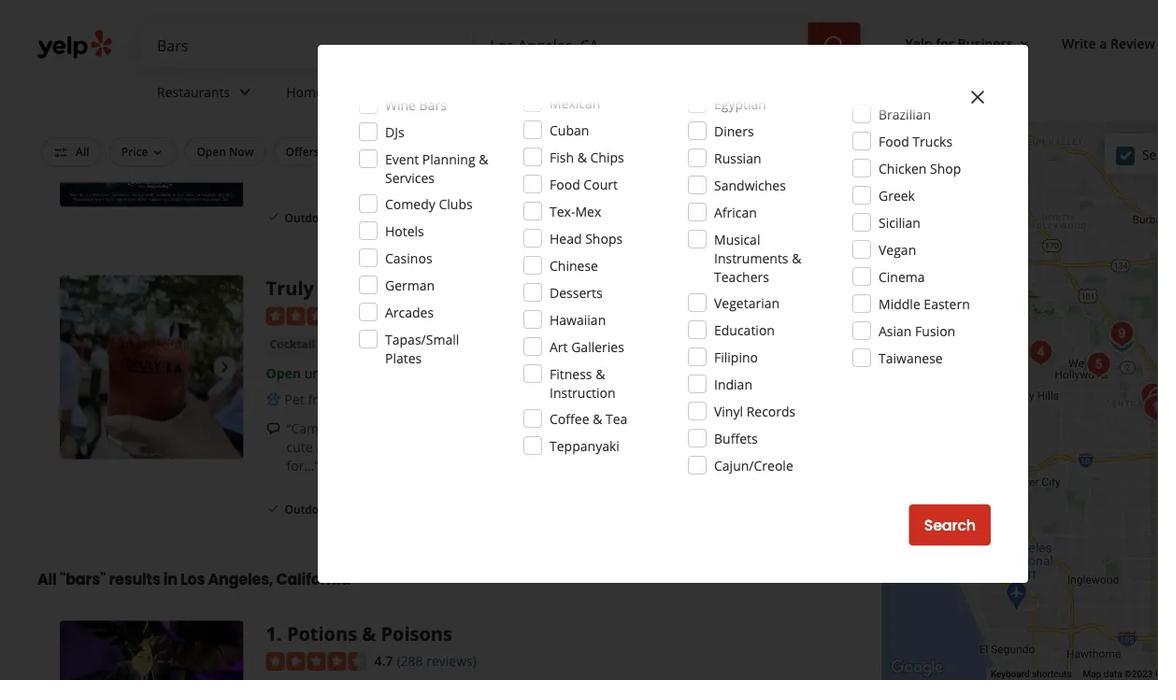 Task type: describe. For each thing, give the bounding box(es) containing it.
cocktail bars button
[[266, 336, 347, 354]]

takeout
[[485, 210, 529, 226]]

©2023
[[1125, 669, 1154, 680]]

16 chevron down v2 image
[[1017, 36, 1032, 51]]

24 chevron down v2 image
[[234, 81, 256, 103]]

(288
[[397, 653, 423, 670]]

pm
[[372, 365, 392, 383]]

a inside "came here about three times and i'm so in love with this place, the vibe and scene is cute and colorful! if you want a laid back place to drink or eat or both. this is the place for…"
[[467, 439, 475, 457]]

teppanyaki
[[550, 437, 620, 455]]

16 checkmark v2 image for takeout
[[466, 210, 481, 225]]

all "bars" results in los angeles, california
[[37, 570, 351, 591]]

comedy
[[385, 195, 436, 213]]

close image
[[967, 86, 989, 109]]

greek
[[879, 187, 916, 204]]

bars for cocktail bars
[[318, 337, 343, 352]]

more
[[571, 83, 603, 101]]

fish
[[550, 148, 574, 166]]

enjoy
[[282, 157, 315, 175]]

seating for 16 checkmark v2 image associated with outdoor seating
[[334, 210, 373, 226]]

wine bars
[[385, 96, 447, 114]]

business
[[958, 34, 1014, 52]]

outdoor inside button
[[500, 144, 546, 159]]

write a review link
[[1055, 26, 1159, 60]]

tex-
[[550, 202, 576, 220]]

& left tea
[[593, 410, 603, 428]]

food court
[[550, 175, 618, 193]]

potions & poisons link
[[287, 622, 453, 648]]

bar next door image
[[1023, 334, 1060, 372]]

16 speech v2 image
[[266, 422, 281, 437]]

offers
[[286, 144, 319, 159]]

16 checkmark v2 image for outdoor seating
[[266, 210, 281, 225]]

previous image
[[67, 357, 90, 379]]

back
[[503, 439, 532, 457]]

gangnam pocha image
[[1135, 377, 1159, 415]]

1 place from the left
[[535, 439, 567, 457]]

& right fish
[[578, 148, 587, 166]]

vegetarian
[[715, 294, 780, 312]]

dollarita's® back! enjoy at your favorite applebee's. read more
[[282, 139, 561, 175]]

truly la image
[[60, 276, 244, 460]]

yelp
[[906, 34, 933, 52]]

1
[[266, 622, 277, 648]]

outdoor seating
[[500, 144, 589, 159]]

clubs
[[439, 195, 473, 213]]

shortcuts
[[1033, 669, 1072, 680]]

truly la link
[[266, 276, 342, 302]]

more link
[[556, 67, 644, 122]]

1 horizontal spatial a
[[1100, 34, 1108, 52]]

chips
[[591, 148, 624, 166]]

auto services link
[[418, 67, 556, 122]]

good for happy hour button
[[609, 137, 750, 166]]

auto services
[[433, 83, 514, 101]]

truly la
[[266, 276, 342, 302]]

fusion
[[916, 322, 956, 340]]

slideshow element for applebee's grill + bar
[[60, 24, 244, 208]]

middle eastern
[[879, 295, 970, 313]]

restaurants link
[[142, 67, 271, 122]]

dollarita's®
[[282, 139, 377, 156]]

instruction
[[550, 384, 616, 402]]

cocktail bars
[[270, 337, 343, 352]]

next image
[[214, 357, 236, 379]]

cuban
[[550, 121, 590, 139]]

services for auto services
[[465, 83, 514, 101]]

2 horizontal spatial and
[[729, 420, 753, 438]]

0 vertical spatial is
[[795, 420, 804, 438]]

search button
[[910, 505, 991, 546]]

now
[[229, 144, 254, 159]]

egyptian
[[715, 95, 767, 113]]

african
[[715, 203, 757, 221]]

both.
[[678, 439, 710, 457]]

until for truly
[[305, 365, 332, 383]]

2 or from the left
[[661, 439, 674, 457]]

& up the 4.7 link
[[362, 622, 376, 648]]

map
[[1084, 669, 1102, 680]]

map data ©2023 g
[[1084, 669, 1159, 680]]

16 pet friendly v2 image
[[266, 393, 281, 408]]

good
[[621, 144, 650, 159]]

mex
[[576, 202, 602, 220]]

services for home services
[[327, 83, 376, 101]]

trucks
[[913, 132, 953, 150]]

potions & poisons image
[[1138, 390, 1159, 427]]

records
[[747, 403, 796, 420]]

(288 reviews) link
[[397, 651, 477, 671]]

hawaiian
[[550, 311, 606, 329]]

arcades
[[385, 303, 434, 321]]

grill
[[372, 24, 411, 49]]

scene
[[756, 420, 791, 438]]

0 vertical spatial the
[[677, 420, 697, 438]]

all for all "bars" results in los angeles, california
[[37, 570, 57, 591]]

open inside button
[[197, 144, 226, 159]]

16 checkmark v2 image for delivery
[[388, 210, 403, 225]]

+
[[416, 24, 426, 49]]

bars for wine bars
[[420, 96, 447, 114]]

review
[[1111, 34, 1156, 52]]

0 horizontal spatial is
[[741, 439, 751, 457]]

4.7 link
[[375, 651, 393, 671]]

search dialog
[[0, 0, 1159, 681]]

offers delivery button
[[274, 137, 379, 166]]

1 outdoor seating from the top
[[285, 210, 373, 226]]

casinos
[[385, 249, 433, 267]]

cocktail bars link
[[266, 336, 347, 354]]

11:30
[[335, 365, 369, 383]]

pet friendly
[[285, 391, 358, 409]]

& inside the musical instruments & teachers
[[792, 249, 802, 267]]

reviews) for (286 reviews)
[[427, 307, 477, 325]]

buffets
[[715, 430, 758, 447]]

art
[[550, 338, 568, 356]]

until for applebee's
[[305, 89, 332, 107]]

outdoor for 16 checkmark v2 image associated with outdoor seating
[[285, 210, 331, 226]]

(286 reviews) link
[[397, 305, 477, 325]]

applebee's grill + bar image
[[60, 24, 244, 208]]

bar
[[431, 24, 464, 49]]

auto
[[433, 83, 461, 101]]

vinyl
[[715, 403, 744, 420]]

warwick image
[[1104, 322, 1141, 360]]

eastern
[[924, 295, 970, 313]]

keyboard shortcuts
[[991, 669, 1072, 680]]

food for food trucks
[[879, 132, 910, 150]]

comedy clubs
[[385, 195, 473, 213]]



Task type: vqa. For each thing, say whether or not it's contained in the screenshot.
alamo associated with Alamo Drafthouse Cinema New Mission
no



Task type: locate. For each thing, give the bounding box(es) containing it.
& up instruction at the bottom of page
[[596, 365, 605, 383]]

place down scene
[[778, 439, 810, 457]]

0 vertical spatial a
[[1100, 34, 1108, 52]]

1 vertical spatial open
[[197, 144, 226, 159]]

poisons
[[381, 622, 453, 648]]

sandwiches
[[715, 176, 786, 194]]

want
[[434, 439, 464, 457]]

place down love
[[535, 439, 567, 457]]

1 seating from the top
[[334, 210, 373, 226]]

1 slideshow element from the top
[[60, 24, 244, 208]]

a left laid
[[467, 439, 475, 457]]

delivery
[[322, 144, 367, 159], [407, 210, 451, 226]]

2 seating from the top
[[334, 502, 373, 518]]

hotels
[[385, 222, 424, 240]]

0 vertical spatial slideshow element
[[60, 24, 244, 208]]

services down event
[[385, 169, 435, 187]]

pet
[[285, 391, 305, 409]]

16 checkmark v2 image
[[266, 210, 281, 225], [388, 210, 403, 225], [466, 210, 481, 225]]

& right instruments
[[792, 249, 802, 267]]

tapas/small plates
[[385, 331, 459, 367]]

all inside button
[[76, 144, 89, 159]]

the up 'both.'
[[677, 420, 697, 438]]

fish & chips
[[550, 148, 624, 166]]

1 vertical spatial outdoor seating
[[285, 502, 373, 518]]

applebee's grill + bar
[[266, 24, 464, 49]]

filters group
[[37, 137, 827, 167]]

(286
[[397, 307, 423, 325]]

seating for 16 checkmark v2 icon
[[334, 502, 373, 518]]

2 place from the left
[[778, 439, 810, 457]]

0 vertical spatial reviews)
[[427, 307, 477, 325]]

a right the 'write'
[[1100, 34, 1108, 52]]

applebee's grill + bar link
[[266, 24, 464, 49]]

1 vertical spatial the
[[754, 439, 774, 457]]

until up pet friendly
[[305, 365, 332, 383]]

and down here
[[316, 439, 340, 457]]

planning
[[423, 150, 476, 168]]

los
[[181, 570, 205, 591]]

1 horizontal spatial services
[[385, 169, 435, 187]]

read
[[493, 157, 524, 175]]

cinema
[[879, 268, 926, 286]]

1 reviews) from the top
[[427, 307, 477, 325]]

seoul salon restaurant & bar image
[[1142, 382, 1159, 419]]

reviews) for (288 reviews)
[[427, 653, 477, 670]]

1 horizontal spatial the
[[754, 439, 774, 457]]

and up laid
[[474, 420, 497, 438]]

seating down your on the left top of the page
[[334, 210, 373, 226]]

open for applebee's grill + bar
[[266, 89, 301, 107]]

here
[[330, 420, 358, 438]]

food up tex-
[[550, 175, 581, 193]]

business categories element
[[142, 67, 1159, 122]]

for
[[653, 144, 670, 159]]

california
[[276, 570, 351, 591]]

is up the cajun/creole
[[741, 439, 751, 457]]

0 horizontal spatial all
[[37, 570, 57, 591]]

0 vertical spatial open
[[266, 89, 301, 107]]

None search field
[[142, 22, 865, 67]]

filipino
[[715, 348, 758, 366]]

2 16 checkmark v2 image from the left
[[388, 210, 403, 225]]

1 horizontal spatial or
[[661, 439, 674, 457]]

slideshow element
[[60, 24, 244, 208], [60, 276, 244, 460]]

home
[[286, 83, 323, 101]]

0 horizontal spatial services
[[327, 83, 376, 101]]

keyboard shortcuts button
[[991, 668, 1072, 681]]

open up 16 pet friendly v2 icon
[[266, 365, 301, 383]]

in
[[540, 420, 551, 438], [163, 570, 178, 591]]

2 horizontal spatial 16 checkmark v2 image
[[466, 210, 481, 225]]

outdoor seating down at
[[285, 210, 373, 226]]

0 horizontal spatial bars
[[318, 337, 343, 352]]

1 horizontal spatial 16 checkmark v2 image
[[388, 210, 403, 225]]

0 horizontal spatial place
[[535, 439, 567, 457]]

1 vertical spatial delivery
[[407, 210, 451, 226]]

1 vertical spatial in
[[163, 570, 178, 591]]

open
[[266, 89, 301, 107], [197, 144, 226, 159], [266, 365, 301, 383]]

the
[[677, 420, 697, 438], [754, 439, 774, 457]]

2 reviews) from the top
[[427, 653, 477, 670]]

open for truly la
[[266, 365, 301, 383]]

search image
[[824, 35, 846, 57]]

services right auto
[[465, 83, 514, 101]]

or down this
[[622, 439, 635, 457]]

is right scene
[[795, 420, 804, 438]]

r bar image
[[1146, 389, 1159, 426]]

0 vertical spatial bars
[[420, 96, 447, 114]]

0 horizontal spatial in
[[163, 570, 178, 591]]

0 vertical spatial in
[[540, 420, 551, 438]]

offers delivery
[[286, 144, 367, 159]]

for
[[936, 34, 955, 52]]

4 star rating image
[[266, 308, 367, 326]]

0 vertical spatial outdoor seating
[[285, 210, 373, 226]]

3 16 checkmark v2 image from the left
[[466, 210, 481, 225]]

outdoor seating down for…"
[[285, 502, 373, 518]]

sea
[[1143, 146, 1159, 163]]

& inside fitness & instruction
[[596, 365, 605, 383]]

1 vertical spatial reviews)
[[427, 653, 477, 670]]

1 horizontal spatial in
[[540, 420, 551, 438]]

map region
[[686, 12, 1159, 681]]

16 checkmark v2 image up truly
[[266, 210, 281, 225]]

slideshow element for truly la
[[60, 276, 244, 460]]

food up chicken
[[879, 132, 910, 150]]

bars right wine
[[420, 96, 447, 114]]

drink
[[587, 439, 618, 457]]

2 outdoor seating from the top
[[285, 502, 373, 518]]

outdoor right 16 checkmark v2 icon
[[285, 502, 331, 518]]

4.7 star rating image
[[266, 653, 367, 672]]

keyboard
[[991, 669, 1030, 680]]

1 horizontal spatial bars
[[420, 96, 447, 114]]

16 filter v2 image
[[53, 145, 68, 160]]

bars up the open until 11:30 pm on the bottom left
[[318, 337, 343, 352]]

three
[[401, 420, 433, 438]]

1 vertical spatial is
[[741, 439, 751, 457]]

food for food court
[[550, 175, 581, 193]]

1 vertical spatial food
[[550, 175, 581, 193]]

bars inside search dialog
[[420, 96, 447, 114]]

chicken
[[879, 159, 927, 177]]

24 chevron down v2 image
[[380, 81, 403, 103]]

open now button
[[185, 137, 266, 166]]

asian
[[879, 322, 912, 340]]

4.0
[[375, 307, 393, 325]]

seating down colorful!
[[334, 502, 373, 518]]

for…"
[[287, 458, 319, 475]]

this
[[613, 420, 635, 438]]

& left read
[[479, 150, 489, 168]]

0 horizontal spatial and
[[316, 439, 340, 457]]

teachers
[[715, 268, 770, 286]]

apb image
[[1081, 346, 1118, 384]]

delivery inside button
[[322, 144, 367, 159]]

in left the los
[[163, 570, 178, 591]]

search
[[925, 515, 976, 536]]

home services link
[[271, 67, 418, 122]]

0 horizontal spatial or
[[622, 439, 635, 457]]

2 vertical spatial outdoor
[[285, 502, 331, 518]]

outdoor left fish
[[500, 144, 546, 159]]

0 vertical spatial delivery
[[322, 144, 367, 159]]

shops
[[586, 230, 623, 247]]

16 checkmark v2 image up casinos
[[388, 210, 403, 225]]

1 vertical spatial all
[[37, 570, 57, 591]]

services inside event planning & services
[[385, 169, 435, 187]]

outdoor seating button
[[488, 137, 601, 166]]

burgers button
[[266, 60, 317, 78]]

outdoor down enjoy
[[285, 210, 331, 226]]

results
[[109, 570, 161, 591]]

reviews) up tapas/small on the left of the page
[[427, 307, 477, 325]]

16 checkmark v2 image
[[266, 502, 281, 517]]

1 or from the left
[[622, 439, 635, 457]]

1 horizontal spatial is
[[795, 420, 804, 438]]

until down burgers link
[[305, 89, 332, 107]]

at
[[319, 157, 330, 175]]

services
[[327, 83, 376, 101], [465, 83, 514, 101], [385, 169, 435, 187]]

or right 'eat'
[[661, 439, 674, 457]]

1 vertical spatial outdoor
[[285, 210, 331, 226]]

this
[[713, 439, 738, 457]]

2 horizontal spatial services
[[465, 83, 514, 101]]

0 horizontal spatial the
[[677, 420, 697, 438]]

seating
[[334, 210, 373, 226], [334, 502, 373, 518]]

cute
[[287, 439, 313, 457]]

0 horizontal spatial delivery
[[322, 144, 367, 159]]

and up the this
[[729, 420, 753, 438]]

truly
[[266, 276, 314, 302]]

tea
[[606, 410, 628, 428]]

1 vertical spatial bars
[[318, 337, 343, 352]]

0 vertical spatial until
[[305, 89, 332, 107]]

google image
[[886, 657, 948, 681]]

in right so at the bottom left of page
[[540, 420, 551, 438]]

place
[[535, 439, 567, 457], [778, 439, 810, 457]]

outdoor seating
[[285, 210, 373, 226], [285, 502, 373, 518]]

shop
[[931, 159, 962, 177]]

2 vertical spatial open
[[266, 365, 301, 383]]

1 until from the top
[[305, 89, 332, 107]]

1 16 checkmark v2 image from the left
[[266, 210, 281, 225]]

1 horizontal spatial and
[[474, 420, 497, 438]]

0 vertical spatial outdoor
[[500, 144, 546, 159]]

in inside "came here about three times and i'm so in love with this place, the vibe and scene is cute and colorful! if you want a laid back place to drink or eat or both. this is the place for…"
[[540, 420, 551, 438]]

reviews) right "(288"
[[427, 653, 477, 670]]

data
[[1104, 669, 1123, 680]]

1 horizontal spatial food
[[879, 132, 910, 150]]

applebee's.
[[415, 157, 485, 175]]

1 vertical spatial until
[[305, 365, 332, 383]]

open down burgers link
[[266, 89, 301, 107]]

2 until from the top
[[305, 365, 332, 383]]

open now
[[197, 144, 254, 159]]

tapas/small
[[385, 331, 459, 348]]

0 vertical spatial seating
[[334, 210, 373, 226]]

instruments
[[715, 249, 789, 267]]

all left "bars"
[[37, 570, 57, 591]]

1 horizontal spatial all
[[76, 144, 89, 159]]

sicilian
[[879, 214, 921, 231]]

g
[[1156, 669, 1159, 680]]

&
[[578, 148, 587, 166], [479, 150, 489, 168], [792, 249, 802, 267], [596, 365, 605, 383], [593, 410, 603, 428], [362, 622, 376, 648]]

1 horizontal spatial place
[[778, 439, 810, 457]]

0 horizontal spatial food
[[550, 175, 581, 193]]

your
[[334, 157, 362, 175]]

0 vertical spatial all
[[76, 144, 89, 159]]

open left now
[[197, 144, 226, 159]]

1 vertical spatial seating
[[334, 502, 373, 518]]

times
[[437, 420, 470, 438]]

brazilian
[[879, 105, 932, 123]]

noir hollywood image
[[1104, 316, 1141, 353]]

reviews)
[[427, 307, 477, 325], [427, 653, 477, 670]]

& inside event planning & services
[[479, 150, 489, 168]]

0 vertical spatial food
[[879, 132, 910, 150]]

musical instruments & teachers
[[715, 231, 802, 286]]

0 horizontal spatial 16 checkmark v2 image
[[266, 210, 281, 225]]

services left 24 chevron down v2 image
[[327, 83, 376, 101]]

outdoor for 16 checkmark v2 icon
[[285, 502, 331, 518]]

open until 11:30 pm
[[266, 365, 392, 383]]

1 horizontal spatial delivery
[[407, 210, 451, 226]]

1 vertical spatial a
[[467, 439, 475, 457]]

reservations button
[[386, 137, 481, 166]]

"came here about three times and i'm so in love with this place, the vibe and scene is cute and colorful! if you want a laid back place to drink or eat or both. this is the place for…"
[[287, 420, 810, 475]]

bars inside button
[[318, 337, 343, 352]]

all for all
[[76, 144, 89, 159]]

0 horizontal spatial a
[[467, 439, 475, 457]]

angeles,
[[208, 570, 273, 591]]

yelp for business
[[906, 34, 1014, 52]]

2 slideshow element from the top
[[60, 276, 244, 460]]

1 vertical spatial slideshow element
[[60, 276, 244, 460]]

16 checkmark v2 image left takeout at the top of page
[[466, 210, 481, 225]]

love
[[555, 420, 580, 438]]

.
[[277, 622, 282, 648]]

midnight
[[335, 89, 390, 107]]

to
[[571, 439, 583, 457]]

all right 16 filter v2 image
[[76, 144, 89, 159]]

user actions element
[[891, 26, 1159, 64]]

"came
[[287, 420, 326, 438]]

the up the cajun/creole
[[754, 439, 774, 457]]

"bars"
[[60, 570, 106, 591]]



